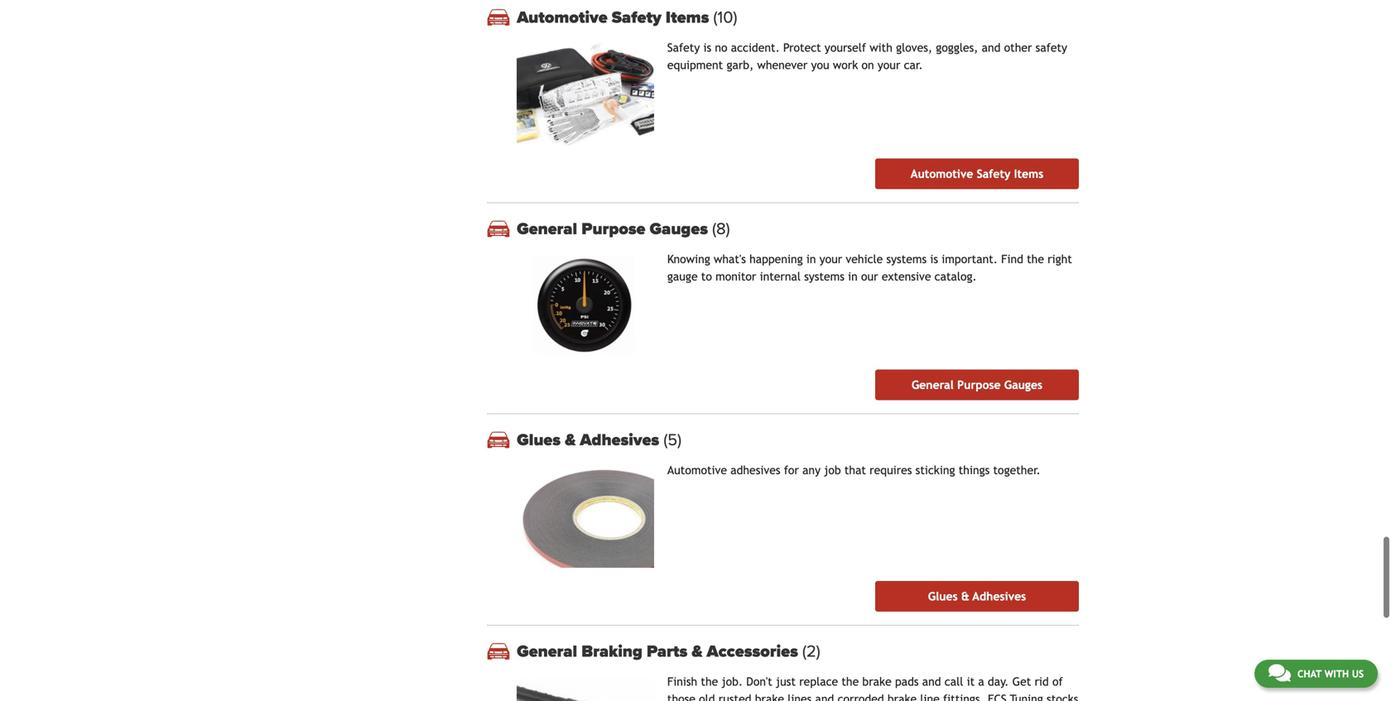 Task type: vqa. For each thing, say whether or not it's contained in the screenshot.


Task type: locate. For each thing, give the bounding box(es) containing it.
0 horizontal spatial purpose
[[582, 219, 646, 239]]

internal
[[760, 270, 801, 283]]

0 vertical spatial in
[[807, 252, 816, 266]]

automotive safety items link
[[517, 7, 1079, 27], [875, 158, 1079, 189]]

1 horizontal spatial safety
[[668, 41, 700, 54]]

0 vertical spatial glues
[[517, 430, 561, 450]]

no
[[715, 41, 728, 54]]

0 horizontal spatial items
[[666, 7, 709, 27]]

0 horizontal spatial is
[[704, 41, 712, 54]]

1 vertical spatial safety
[[668, 41, 700, 54]]

the
[[1027, 252, 1044, 266]]

safety inside 'automotive safety items' link
[[977, 167, 1011, 180]]

0 horizontal spatial gauges
[[650, 219, 708, 239]]

general for general braking parts & accessories link
[[517, 642, 577, 662]]

is left no
[[704, 41, 712, 54]]

your left vehicle
[[820, 252, 843, 266]]

0 horizontal spatial automotive
[[517, 7, 608, 27]]

general purpose gauges link
[[517, 219, 1079, 239], [875, 370, 1079, 401]]

us
[[1352, 668, 1364, 680]]

systems
[[887, 252, 927, 266], [804, 270, 845, 283]]

0 horizontal spatial adhesives
[[580, 430, 660, 450]]

1 horizontal spatial purpose
[[957, 379, 1001, 392]]

2 vertical spatial general
[[517, 642, 577, 662]]

2 vertical spatial safety
[[977, 167, 1011, 180]]

general
[[517, 219, 577, 239], [912, 379, 954, 392], [517, 642, 577, 662]]

1 vertical spatial glues & adhesives
[[928, 590, 1026, 604]]

0 vertical spatial purpose
[[582, 219, 646, 239]]

what's
[[714, 252, 746, 266]]

0 vertical spatial gauges
[[650, 219, 708, 239]]

safety
[[612, 7, 662, 27], [668, 41, 700, 54], [977, 167, 1011, 180]]

0 vertical spatial safety
[[612, 7, 662, 27]]

glues
[[517, 430, 561, 450], [928, 590, 958, 604]]

purpose
[[582, 219, 646, 239], [957, 379, 1001, 392]]

1 horizontal spatial general purpose gauges
[[912, 379, 1043, 392]]

0 horizontal spatial automotive safety items
[[517, 7, 714, 27]]

1 horizontal spatial items
[[1014, 167, 1044, 180]]

your inside safety is no accident. protect yourself with gloves, goggles, and other safety equipment garb, whenever you work on your car.
[[878, 58, 901, 72]]

in right "happening"
[[807, 252, 816, 266]]

with
[[870, 41, 893, 54], [1325, 668, 1349, 680]]

you
[[811, 58, 830, 72]]

0 horizontal spatial with
[[870, 41, 893, 54]]

0 horizontal spatial your
[[820, 252, 843, 266]]

0 horizontal spatial glues & adhesives
[[517, 430, 664, 450]]

gauges
[[650, 219, 708, 239], [1005, 379, 1043, 392]]

with left us at the bottom
[[1325, 668, 1349, 680]]

glues & adhesives
[[517, 430, 664, 450], [928, 590, 1026, 604]]

car.
[[904, 58, 923, 72]]

0 vertical spatial automotive
[[517, 7, 608, 27]]

general braking parts & accessories thumbnail image image
[[517, 677, 654, 702]]

safety
[[1036, 41, 1068, 54]]

accident.
[[731, 41, 780, 54]]

vehicle
[[846, 252, 883, 266]]

& for glues & adhesives link to the bottom
[[962, 590, 970, 604]]

1 vertical spatial gauges
[[1005, 379, 1043, 392]]

1 horizontal spatial automotive
[[668, 464, 727, 477]]

our
[[861, 270, 878, 283]]

2 vertical spatial &
[[692, 642, 703, 662]]

1 horizontal spatial adhesives
[[973, 590, 1026, 604]]

0 vertical spatial general purpose gauges link
[[517, 219, 1079, 239]]

is up catalog.
[[931, 252, 939, 266]]

automotive adhesives for any job that requires sticking things together.
[[668, 464, 1041, 477]]

0 horizontal spatial safety
[[612, 7, 662, 27]]

1 vertical spatial automotive safety items link
[[875, 158, 1079, 189]]

1 vertical spatial general
[[912, 379, 954, 392]]

accessories
[[707, 642, 798, 662]]

1 vertical spatial purpose
[[957, 379, 1001, 392]]

1 vertical spatial automotive
[[911, 167, 974, 180]]

0 vertical spatial general purpose gauges
[[517, 219, 712, 239]]

safety is no accident. protect yourself with gloves, goggles, and other safety equipment garb, whenever you work on your car.
[[668, 41, 1068, 72]]

1 horizontal spatial &
[[692, 642, 703, 662]]

0 horizontal spatial &
[[565, 430, 576, 450]]

0 vertical spatial is
[[704, 41, 712, 54]]

1 horizontal spatial automotive safety items
[[911, 167, 1044, 180]]

to
[[701, 270, 712, 283]]

0 vertical spatial items
[[666, 7, 709, 27]]

systems right internal
[[804, 270, 845, 283]]

0 vertical spatial your
[[878, 58, 901, 72]]

1 vertical spatial adhesives
[[973, 590, 1026, 604]]

items for bottommost 'automotive safety items' link
[[1014, 167, 1044, 180]]

automotive safety items for bottommost 'automotive safety items' link
[[911, 167, 1044, 180]]

garb,
[[727, 58, 754, 72]]

your
[[878, 58, 901, 72], [820, 252, 843, 266]]

1 vertical spatial your
[[820, 252, 843, 266]]

extensive
[[882, 270, 931, 283]]

1 vertical spatial items
[[1014, 167, 1044, 180]]

1 vertical spatial automotive safety items
[[911, 167, 1044, 180]]

1 horizontal spatial with
[[1325, 668, 1349, 680]]

equipment
[[668, 58, 723, 72]]

0 vertical spatial with
[[870, 41, 893, 54]]

1 vertical spatial general purpose gauges
[[912, 379, 1043, 392]]

adhesives
[[580, 430, 660, 450], [973, 590, 1026, 604]]

is
[[704, 41, 712, 54], [931, 252, 939, 266]]

0 horizontal spatial general purpose gauges
[[517, 219, 712, 239]]

1 vertical spatial glues & adhesives link
[[875, 582, 1079, 612]]

2 horizontal spatial safety
[[977, 167, 1011, 180]]

chat with us link
[[1255, 660, 1378, 688]]

general purpose gauges
[[517, 219, 712, 239], [912, 379, 1043, 392]]

&
[[565, 430, 576, 450], [962, 590, 970, 604], [692, 642, 703, 662]]

automotive for bottommost 'automotive safety items' link
[[911, 167, 974, 180]]

in left our
[[848, 270, 858, 283]]

automotive safety items for topmost 'automotive safety items' link
[[517, 7, 714, 27]]

purpose inside general purpose gauges link
[[957, 379, 1001, 392]]

in
[[807, 252, 816, 266], [848, 270, 858, 283]]

1 horizontal spatial your
[[878, 58, 901, 72]]

0 vertical spatial &
[[565, 430, 576, 450]]

requires
[[870, 464, 912, 477]]

glues & adhesives inside glues & adhesives link
[[928, 590, 1026, 604]]

0 horizontal spatial glues
[[517, 430, 561, 450]]

with inside safety is no accident. protect yourself with gloves, goggles, and other safety equipment garb, whenever you work on your car.
[[870, 41, 893, 54]]

1 vertical spatial with
[[1325, 668, 1349, 680]]

items
[[666, 7, 709, 27], [1014, 167, 1044, 180]]

systems up the extensive
[[887, 252, 927, 266]]

1 horizontal spatial glues
[[928, 590, 958, 604]]

1 horizontal spatial systems
[[887, 252, 927, 266]]

glues & adhesives for glues & adhesives link to the bottom
[[928, 590, 1026, 604]]

things
[[959, 464, 990, 477]]

safety for bottommost 'automotive safety items' link
[[977, 167, 1011, 180]]

1 horizontal spatial is
[[931, 252, 939, 266]]

work
[[833, 58, 858, 72]]

1 vertical spatial systems
[[804, 270, 845, 283]]

catalog.
[[935, 270, 977, 283]]

with up on
[[870, 41, 893, 54]]

your right on
[[878, 58, 901, 72]]

other
[[1004, 41, 1032, 54]]

1 vertical spatial glues
[[928, 590, 958, 604]]

braking
[[582, 642, 643, 662]]

2 horizontal spatial &
[[962, 590, 970, 604]]

automotive safety items
[[517, 7, 714, 27], [911, 167, 1044, 180]]

general braking parts & accessories link
[[517, 642, 1079, 662]]

0 vertical spatial automotive safety items
[[517, 7, 714, 27]]

1 horizontal spatial glues & adhesives
[[928, 590, 1026, 604]]

1 horizontal spatial gauges
[[1005, 379, 1043, 392]]

& for the topmost glues & adhesives link
[[565, 430, 576, 450]]

0 vertical spatial general
[[517, 219, 577, 239]]

purpose for topmost general purpose gauges link
[[582, 219, 646, 239]]

0 vertical spatial glues & adhesives
[[517, 430, 664, 450]]

glues & adhesives link
[[517, 430, 1079, 450], [875, 582, 1079, 612]]

1 vertical spatial &
[[962, 590, 970, 604]]

chat
[[1298, 668, 1322, 680]]

0 vertical spatial systems
[[887, 252, 927, 266]]

1 vertical spatial is
[[931, 252, 939, 266]]

automotive
[[517, 7, 608, 27], [911, 167, 974, 180], [668, 464, 727, 477]]

0 vertical spatial adhesives
[[580, 430, 660, 450]]

whenever
[[757, 58, 808, 72]]

1 vertical spatial in
[[848, 270, 858, 283]]

2 horizontal spatial automotive
[[911, 167, 974, 180]]

find
[[1002, 252, 1024, 266]]



Task type: describe. For each thing, give the bounding box(es) containing it.
general purpose gauges thumbnail image image
[[517, 254, 654, 357]]

0 vertical spatial glues & adhesives link
[[517, 430, 1079, 450]]

purpose for the bottom general purpose gauges link
[[957, 379, 1001, 392]]

gauge
[[668, 270, 698, 283]]

gauges for the bottom general purpose gauges link
[[1005, 379, 1043, 392]]

gloves,
[[896, 41, 933, 54]]

adhesives for the topmost glues & adhesives link
[[580, 430, 660, 450]]

0 horizontal spatial in
[[807, 252, 816, 266]]

glues for glues & adhesives link to the bottom
[[928, 590, 958, 604]]

knowing what's happening in your vehicle systems is important. find the right gauge to monitor internal systems in our extensive catalog.
[[668, 252, 1073, 283]]

is inside knowing what's happening in your vehicle systems is important. find the right gauge to monitor internal systems in our extensive catalog.
[[931, 252, 939, 266]]

adhesives for glues & adhesives link to the bottom
[[973, 590, 1026, 604]]

general for topmost general purpose gauges link
[[517, 219, 577, 239]]

right
[[1048, 252, 1073, 266]]

1 vertical spatial general purpose gauges link
[[875, 370, 1079, 401]]

automotive safety items thumbnail image image
[[517, 42, 654, 145]]

goggles,
[[936, 41, 979, 54]]

for
[[784, 464, 799, 477]]

knowing
[[668, 252, 710, 266]]

on
[[862, 58, 874, 72]]

general braking parts & accessories
[[517, 642, 803, 662]]

and
[[982, 41, 1001, 54]]

that
[[845, 464, 866, 477]]

sticking
[[916, 464, 955, 477]]

2 vertical spatial automotive
[[668, 464, 727, 477]]

is inside safety is no accident. protect yourself with gloves, goggles, and other safety equipment garb, whenever you work on your car.
[[704, 41, 712, 54]]

glues & adhesives for the topmost glues & adhesives link
[[517, 430, 664, 450]]

parts
[[647, 642, 688, 662]]

monitor
[[716, 270, 757, 283]]

general for the bottom general purpose gauges link
[[912, 379, 954, 392]]

0 horizontal spatial systems
[[804, 270, 845, 283]]

important.
[[942, 252, 998, 266]]

general purpose gauges for topmost general purpose gauges link
[[517, 219, 712, 239]]

0 vertical spatial automotive safety items link
[[517, 7, 1079, 27]]

yourself
[[825, 41, 866, 54]]

chat with us
[[1298, 668, 1364, 680]]

job
[[824, 464, 841, 477]]

safety for topmost 'automotive safety items' link
[[612, 7, 662, 27]]

1 horizontal spatial in
[[848, 270, 858, 283]]

automotive for topmost 'automotive safety items' link
[[517, 7, 608, 27]]

gauges for topmost general purpose gauges link
[[650, 219, 708, 239]]

glues for the topmost glues & adhesives link
[[517, 430, 561, 450]]

general purpose gauges for the bottom general purpose gauges link
[[912, 379, 1043, 392]]

items for topmost 'automotive safety items' link
[[666, 7, 709, 27]]

adhesives
[[731, 464, 781, 477]]

protect
[[784, 41, 821, 54]]

happening
[[750, 252, 803, 266]]

your inside knowing what's happening in your vehicle systems is important. find the right gauge to monitor internal systems in our extensive catalog.
[[820, 252, 843, 266]]

safety inside safety is no accident. protect yourself with gloves, goggles, and other safety equipment garb, whenever you work on your car.
[[668, 41, 700, 54]]

any
[[803, 464, 821, 477]]

with inside "link"
[[1325, 668, 1349, 680]]

glues & adhesives thumbnail image image
[[517, 465, 654, 568]]

together.
[[994, 464, 1041, 477]]

comments image
[[1269, 663, 1291, 683]]



